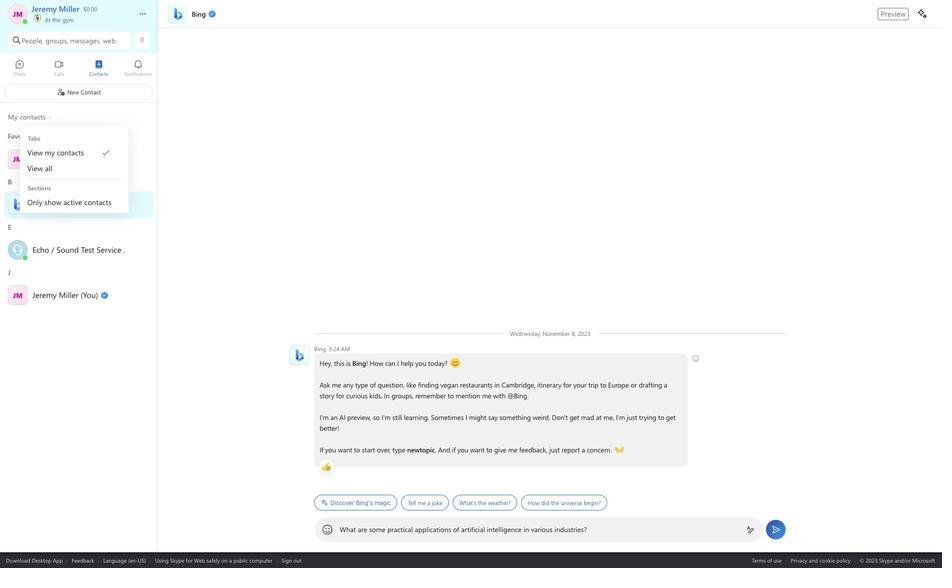 Task type: describe. For each thing, give the bounding box(es) containing it.
terms
[[752, 557, 766, 564]]

download desktop app
[[6, 557, 63, 564]]

language (en-us)
[[103, 557, 146, 564]]

(en-
[[128, 557, 138, 564]]

(you) for favorites group
[[81, 154, 98, 164]]

2 horizontal spatial for
[[563, 380, 572, 390]]

terms of use link
[[752, 557, 782, 564]]

the for what's
[[478, 499, 487, 507]]

2 horizontal spatial you
[[458, 445, 469, 454]]

joke
[[432, 499, 443, 507]]

people,
[[22, 36, 44, 45]]

terms of use
[[752, 557, 782, 564]]

report
[[562, 445, 580, 454]]

at the gym button
[[31, 14, 129, 24]]

over,
[[377, 445, 391, 454]]

better!
[[320, 424, 339, 433]]

say
[[488, 413, 498, 422]]

start
[[362, 445, 375, 454]]

cambridge,
[[502, 380, 536, 390]]

using
[[155, 557, 169, 564]]

don't
[[552, 413, 568, 422]]

gym
[[62, 16, 74, 24]]

jeremy miller (you) for j group
[[32, 290, 98, 300]]

weather?
[[488, 499, 511, 507]]

1 vertical spatial in
[[524, 525, 529, 534]]

what are some practical applications of artificial intelligence in various industries?
[[340, 525, 587, 534]]

1 vertical spatial for
[[336, 391, 345, 400]]

. inside e group
[[124, 244, 125, 255]]

question,
[[378, 380, 405, 390]]

preview
[[881, 10, 906, 18]]

universe
[[561, 499, 582, 507]]

trip
[[589, 380, 599, 390]]

still
[[392, 413, 402, 422]]

europe
[[608, 380, 629, 390]]

preview,
[[347, 413, 371, 422]]

0 horizontal spatial how
[[370, 359, 383, 368]]

an
[[331, 413, 338, 422]]

people, groups, messages, web button
[[8, 31, 130, 49]]

concern.
[[587, 445, 612, 454]]

vegan
[[441, 380, 458, 390]]

public
[[233, 557, 248, 564]]

the for at
[[52, 16, 61, 24]]

drafting
[[639, 380, 662, 390]]

people, groups, messages, web
[[22, 36, 116, 45]]

are
[[358, 525, 367, 534]]

is
[[346, 359, 351, 368]]

web
[[103, 36, 116, 45]]

hey,
[[320, 359, 332, 368]]

0 horizontal spatial for
[[186, 557, 193, 564]]

a right the on on the bottom left of the page
[[229, 557, 232, 564]]

mad
[[581, 413, 594, 422]]

something
[[500, 413, 531, 422]]

1 i'm from the left
[[320, 413, 329, 422]]

sometimes
[[431, 413, 464, 422]]

favorites group
[[0, 128, 158, 174]]

to left give
[[486, 445, 493, 454]]

of inside ask me any type of question, like finding vegan restaurants in cambridge, itinerary for your trip to europe or drafting a story for curious kids. in groups, remember to mention me with @bing. i'm an ai preview, so i'm still learning. sometimes i might say something weird. don't get mad at me, i'm just trying to get better! if you want to start over, type
[[370, 380, 376, 390]]

privacy and cookie policy link
[[791, 557, 851, 564]]

language (en-us) link
[[103, 557, 146, 564]]

a inside button
[[427, 499, 430, 507]]

what
[[340, 525, 356, 534]]

how inside button
[[528, 499, 540, 507]]

(you) for j group
[[81, 290, 98, 300]]

1 horizontal spatial you
[[415, 359, 426, 368]]

this
[[334, 359, 345, 368]]

trying
[[639, 413, 657, 422]]

am
[[341, 345, 350, 353]]

remember
[[415, 391, 446, 400]]

service
[[97, 244, 121, 255]]

privacy
[[791, 557, 808, 564]]

just inside ask me any type of question, like finding vegan restaurants in cambridge, itinerary for your trip to europe or drafting a story for curious kids. in groups, remember to mention me with @bing. i'm an ai preview, so i'm still learning. sometimes i might say something weird. don't get mad at me, i'm just trying to get better! if you want to start over, type
[[627, 413, 637, 422]]

story
[[320, 391, 334, 400]]

intelligence
[[487, 525, 522, 534]]

magic
[[375, 499, 391, 506]]

mention
[[456, 391, 480, 400]]

bing's
[[356, 499, 373, 506]]

ask
[[320, 380, 330, 390]]

privacy and cookie policy
[[791, 557, 851, 564]]

what's
[[459, 499, 477, 507]]

jeremy for j group
[[32, 290, 57, 300]]

and
[[438, 445, 450, 454]]

various
[[531, 525, 553, 534]]

how did the universe begin? button
[[522, 495, 608, 511]]

sign out
[[282, 557, 302, 564]]

can
[[385, 359, 396, 368]]

jeremy for favorites group
[[32, 154, 57, 164]]

today?
[[428, 359, 448, 368]]

cookie
[[820, 557, 835, 564]]

artificial
[[461, 525, 485, 534]]

2 vertical spatial of
[[768, 557, 772, 564]]

me inside button
[[418, 499, 426, 507]]

learning.
[[404, 413, 429, 422]]

help
[[401, 359, 414, 368]]

bing inside bing, selected. "list item"
[[32, 199, 49, 210]]



Task type: locate. For each thing, give the bounding box(es) containing it.
1 horizontal spatial bing
[[352, 359, 366, 368]]

newtopic
[[407, 445, 435, 454]]

0 vertical spatial miller
[[59, 154, 79, 164]]

did
[[541, 499, 550, 507]]

2 horizontal spatial of
[[768, 557, 772, 564]]

the right did
[[551, 499, 560, 507]]

the inside at the gym button
[[52, 16, 61, 24]]

a right report
[[582, 445, 585, 454]]

me right give
[[508, 445, 518, 454]]

ask me any type of question, like finding vegan restaurants in cambridge, itinerary for your trip to europe or drafting a story for curious kids. in groups, remember to mention me with @bing. i'm an ai preview, so i'm still learning. sometimes i might say something weird. don't get mad at me, i'm just trying to get better! if you want to start over, type
[[320, 380, 678, 454]]

i'm
[[320, 413, 329, 422], [382, 413, 391, 422], [616, 413, 625, 422]]

me,
[[604, 413, 614, 422]]

the
[[52, 16, 61, 24], [478, 499, 487, 507], [551, 499, 560, 507]]

me left 'with' at the right
[[482, 391, 492, 400]]

2 horizontal spatial the
[[551, 499, 560, 507]]

0 vertical spatial in
[[495, 380, 500, 390]]

2 miller from the top
[[59, 290, 79, 300]]

jeremy miller (you) inside j group
[[32, 290, 98, 300]]

to left start
[[354, 445, 360, 454]]

how right !
[[370, 359, 383, 368]]

get
[[570, 413, 579, 422], [666, 413, 676, 422]]

/
[[51, 244, 54, 255]]

what's the weather? button
[[453, 495, 518, 511]]

web
[[194, 557, 205, 564]]

for
[[563, 380, 572, 390], [336, 391, 345, 400], [186, 557, 193, 564]]

your
[[574, 380, 587, 390]]

1 vertical spatial type
[[393, 445, 405, 454]]

me left any
[[332, 380, 341, 390]]

at
[[45, 16, 51, 24]]

1 vertical spatial of
[[453, 525, 459, 534]]

2 horizontal spatial i'm
[[616, 413, 625, 422]]

the right at
[[52, 16, 61, 24]]

(smileeyes)
[[450, 358, 483, 367]]

(openhands)
[[615, 445, 652, 454]]

or
[[631, 380, 637, 390]]

tab list
[[0, 56, 158, 83]]

miller
[[59, 154, 79, 164], [59, 290, 79, 300]]

want left start
[[338, 445, 352, 454]]

1 vertical spatial groups,
[[392, 391, 414, 400]]

sign
[[282, 557, 292, 564]]

a inside ask me any type of question, like finding vegan restaurants in cambridge, itinerary for your trip to europe or drafting a story for curious kids. in groups, remember to mention me with @bing. i'm an ai preview, so i'm still learning. sometimes i might say something weird. don't get mad at me, i'm just trying to get better! if you want to start over, type
[[664, 380, 668, 390]]

ai
[[340, 413, 346, 422]]

just left report
[[550, 445, 560, 454]]

0 horizontal spatial bing
[[32, 199, 49, 210]]

in left various
[[524, 525, 529, 534]]

if
[[452, 445, 456, 454]]

to right 'trying' at the right of the page
[[658, 413, 665, 422]]

0 vertical spatial (you)
[[81, 154, 98, 164]]

for left your
[[563, 380, 572, 390]]

so
[[373, 413, 380, 422]]

1 vertical spatial jeremy
[[32, 290, 57, 300]]

0 horizontal spatial the
[[52, 16, 61, 24]]

test
[[81, 244, 94, 255]]

and
[[809, 557, 818, 564]]

1 horizontal spatial in
[[524, 525, 529, 534]]

0 horizontal spatial you
[[325, 445, 336, 454]]

you inside ask me any type of question, like finding vegan restaurants in cambridge, itinerary for your trip to europe or drafting a story for curious kids. in groups, remember to mention me with @bing. i'm an ai preview, so i'm still learning. sometimes i might say something weird. don't get mad at me, i'm just trying to get better! if you want to start over, type
[[325, 445, 336, 454]]

newtopic . and if you want to give me feedback, just report a concern.
[[407, 445, 614, 454]]

i'm left an
[[320, 413, 329, 422]]

1 horizontal spatial i'm
[[382, 413, 391, 422]]

1 horizontal spatial of
[[453, 525, 459, 534]]

bing up echo
[[32, 199, 49, 210]]

i inside ask me any type of question, like finding vegan restaurants in cambridge, itinerary for your trip to europe or drafting a story for curious kids. in groups, remember to mention me with @bing. i'm an ai preview, so i'm still learning. sometimes i might say something weird. don't get mad at me, i'm just trying to get better! if you want to start over, type
[[466, 413, 467, 422]]

use
[[774, 557, 782, 564]]

curious
[[346, 391, 368, 400]]

if
[[320, 445, 324, 454]]

1 horizontal spatial groups,
[[392, 391, 414, 400]]

in inside ask me any type of question, like finding vegan restaurants in cambridge, itinerary for your trip to europe or drafting a story for curious kids. in groups, remember to mention me with @bing. i'm an ai preview, so i'm still learning. sometimes i might say something weird. don't get mad at me, i'm just trying to get better! if you want to start over, type
[[495, 380, 500, 390]]

0 vertical spatial type
[[355, 380, 368, 390]]

1 jeremy miller (you) from the top
[[32, 154, 98, 164]]

to down the vegan
[[448, 391, 454, 400]]

how left did
[[528, 499, 540, 507]]

me right tell
[[418, 499, 426, 507]]

0 horizontal spatial of
[[370, 380, 376, 390]]

bing
[[32, 199, 49, 210], [352, 359, 366, 368]]

0 vertical spatial just
[[627, 413, 637, 422]]

feedback,
[[519, 445, 548, 454]]

1 horizontal spatial the
[[478, 499, 487, 507]]

1 want from the left
[[338, 445, 352, 454]]

. right service
[[124, 244, 125, 255]]

0 vertical spatial i
[[397, 359, 399, 368]]

i'm right "me,"
[[616, 413, 625, 422]]

discover
[[331, 499, 354, 506]]

jeremy inside favorites group
[[32, 154, 57, 164]]

1 (you) from the top
[[81, 154, 98, 164]]

of up kids.
[[370, 380, 376, 390]]

some
[[369, 525, 386, 534]]

0 horizontal spatial want
[[338, 445, 352, 454]]

0 horizontal spatial i
[[397, 359, 399, 368]]

1 vertical spatial how
[[528, 499, 540, 507]]

i right can
[[397, 359, 399, 368]]

1 vertical spatial just
[[550, 445, 560, 454]]

miller for favorites group
[[59, 154, 79, 164]]

restaurants
[[460, 380, 493, 390]]

miller up the b 'group'
[[59, 154, 79, 164]]

tell
[[408, 499, 416, 507]]

using skype for web safely on a public computer link
[[155, 557, 273, 564]]

b group
[[0, 174, 158, 219]]

jeremy miller (you)
[[32, 154, 98, 164], [32, 290, 98, 300]]

2 jeremy miller (you) from the top
[[32, 290, 98, 300]]

language
[[103, 557, 127, 564]]

give
[[494, 445, 507, 454]]

1 horizontal spatial how
[[528, 499, 540, 507]]

might
[[469, 413, 487, 422]]

with
[[493, 391, 506, 400]]

groups, down at the gym
[[46, 36, 68, 45]]

i left might
[[466, 413, 467, 422]]

2 i'm from the left
[[382, 413, 391, 422]]

get right 'trying' at the right of the page
[[666, 413, 676, 422]]

jeremy miller (you) inside favorites group
[[32, 154, 98, 164]]

the inside what's the weather? button
[[478, 499, 487, 507]]

0 horizontal spatial just
[[550, 445, 560, 454]]

1 horizontal spatial just
[[627, 413, 637, 422]]

1 vertical spatial jeremy miller (you)
[[32, 290, 98, 300]]

hey, this is bing ! how can i help you today?
[[320, 359, 449, 368]]

sign out link
[[282, 557, 302, 564]]

get left mad
[[570, 413, 579, 422]]

jeremy inside j group
[[32, 290, 57, 300]]

0 vertical spatial .
[[124, 244, 125, 255]]

to right trip
[[600, 380, 607, 390]]

in
[[384, 391, 390, 400]]

Type a message text field
[[340, 525, 739, 534]]

type
[[355, 380, 368, 390], [393, 445, 405, 454]]

menu
[[20, 142, 129, 179]]

sound
[[57, 244, 79, 255]]

1 miller from the top
[[59, 154, 79, 164]]

of left artificial
[[453, 525, 459, 534]]

us)
[[138, 557, 146, 564]]

(you) inside favorites group
[[81, 154, 98, 164]]

0 vertical spatial jeremy
[[32, 154, 57, 164]]

1 jeremy from the top
[[32, 154, 57, 164]]

(you) up the b 'group'
[[81, 154, 98, 164]]

for left web
[[186, 557, 193, 564]]

1 horizontal spatial .
[[435, 445, 437, 454]]

miller for j group
[[59, 290, 79, 300]]

2 want from the left
[[470, 445, 485, 454]]

download
[[6, 557, 30, 564]]

0 horizontal spatial get
[[570, 413, 579, 422]]

0 vertical spatial jeremy miller (you)
[[32, 154, 98, 164]]

1 vertical spatial .
[[435, 445, 437, 454]]

j group
[[0, 264, 158, 310]]

jeremy miller (you) down sound
[[32, 290, 98, 300]]

just left 'trying' at the right of the page
[[627, 413, 637, 422]]

2 jeremy from the top
[[32, 290, 57, 300]]

computer
[[249, 557, 273, 564]]

0 vertical spatial for
[[563, 380, 572, 390]]

jeremy miller (you) for favorites group
[[32, 154, 98, 164]]

0 horizontal spatial groups,
[[46, 36, 68, 45]]

finding
[[418, 380, 439, 390]]

jeremy miller (you) up the b 'group'
[[32, 154, 98, 164]]

i'm right so
[[382, 413, 391, 422]]

want
[[338, 445, 352, 454], [470, 445, 485, 454]]

@bing.
[[508, 391, 529, 400]]

1 horizontal spatial for
[[336, 391, 345, 400]]

1 vertical spatial (you)
[[81, 290, 98, 300]]

1 horizontal spatial type
[[393, 445, 405, 454]]

3 i'm from the left
[[616, 413, 625, 422]]

practical
[[388, 525, 413, 534]]

type right over,
[[393, 445, 405, 454]]

groups, down like
[[392, 391, 414, 400]]

echo
[[32, 244, 49, 255]]

i
[[397, 359, 399, 368], [466, 413, 467, 422]]

bing, 9:24 am
[[314, 345, 350, 353]]

type up curious
[[355, 380, 368, 390]]

using skype for web safely on a public computer
[[155, 557, 273, 564]]

discover bing's magic
[[331, 499, 391, 506]]

0 horizontal spatial i'm
[[320, 413, 329, 422]]

(you) down the test
[[81, 290, 98, 300]]

a right drafting
[[664, 380, 668, 390]]

what's the weather?
[[459, 499, 511, 507]]

any
[[343, 380, 354, 390]]

1 horizontal spatial get
[[666, 413, 676, 422]]

to
[[600, 380, 607, 390], [448, 391, 454, 400], [658, 413, 665, 422], [354, 445, 360, 454], [486, 445, 493, 454]]

feedback
[[72, 557, 94, 564]]

at the gym
[[43, 16, 74, 24]]

the inside how did the universe begin? button
[[551, 499, 560, 507]]

miller inside favorites group
[[59, 154, 79, 164]]

1 vertical spatial miller
[[59, 290, 79, 300]]

at
[[596, 413, 602, 422]]

groups, inside ask me any type of question, like finding vegan restaurants in cambridge, itinerary for your trip to europe or drafting a story for curious kids. in groups, remember to mention me with @bing. i'm an ai preview, so i'm still learning. sometimes i might say something weird. don't get mad at me, i'm just trying to get better! if you want to start over, type
[[392, 391, 414, 400]]

the right what's
[[478, 499, 487, 507]]

1 horizontal spatial want
[[470, 445, 485, 454]]

0 vertical spatial how
[[370, 359, 383, 368]]

miller inside j group
[[59, 290, 79, 300]]

bing right is
[[352, 359, 366, 368]]

0 horizontal spatial type
[[355, 380, 368, 390]]

1 horizontal spatial i
[[466, 413, 467, 422]]

2 vertical spatial for
[[186, 557, 193, 564]]

app
[[53, 557, 63, 564]]

groups, inside button
[[46, 36, 68, 45]]

(you) inside j group
[[81, 290, 98, 300]]

0 vertical spatial of
[[370, 380, 376, 390]]

how did the universe begin?
[[528, 499, 601, 507]]

in up 'with' at the right
[[495, 380, 500, 390]]

kids.
[[369, 391, 382, 400]]

for right story
[[336, 391, 345, 400]]

echo / sound test service .
[[32, 244, 125, 255]]

how
[[370, 359, 383, 368], [528, 499, 540, 507]]

a left joke
[[427, 499, 430, 507]]

a
[[664, 380, 668, 390], [582, 445, 585, 454], [427, 499, 430, 507], [229, 557, 232, 564]]

miller down sound
[[59, 290, 79, 300]]

1 vertical spatial i
[[466, 413, 467, 422]]

2 get from the left
[[666, 413, 676, 422]]

e group
[[0, 219, 158, 264]]

2 (you) from the top
[[81, 290, 98, 300]]

want left give
[[470, 445, 485, 454]]

0 vertical spatial groups,
[[46, 36, 68, 45]]

0 horizontal spatial in
[[495, 380, 500, 390]]

0 vertical spatial bing
[[32, 199, 49, 210]]

skype
[[170, 557, 184, 564]]

want inside ask me any type of question, like finding vegan restaurants in cambridge, itinerary for your trip to europe or drafting a story for curious kids. in groups, remember to mention me with @bing. i'm an ai preview, so i'm still learning. sometimes i might say something weird. don't get mad at me, i'm just trying to get better! if you want to start over, type
[[338, 445, 352, 454]]

desktop
[[32, 557, 51, 564]]

1 vertical spatial bing
[[352, 359, 366, 368]]

industries?
[[555, 525, 587, 534]]

safely
[[207, 557, 220, 564]]

messages,
[[70, 36, 101, 45]]

. left the and
[[435, 445, 437, 454]]

0 horizontal spatial .
[[124, 244, 125, 255]]

1 get from the left
[[570, 413, 579, 422]]

of left use
[[768, 557, 772, 564]]

bing, selected. list item
[[0, 191, 158, 218]]



Task type: vqa. For each thing, say whether or not it's contained in the screenshot.
second
no



